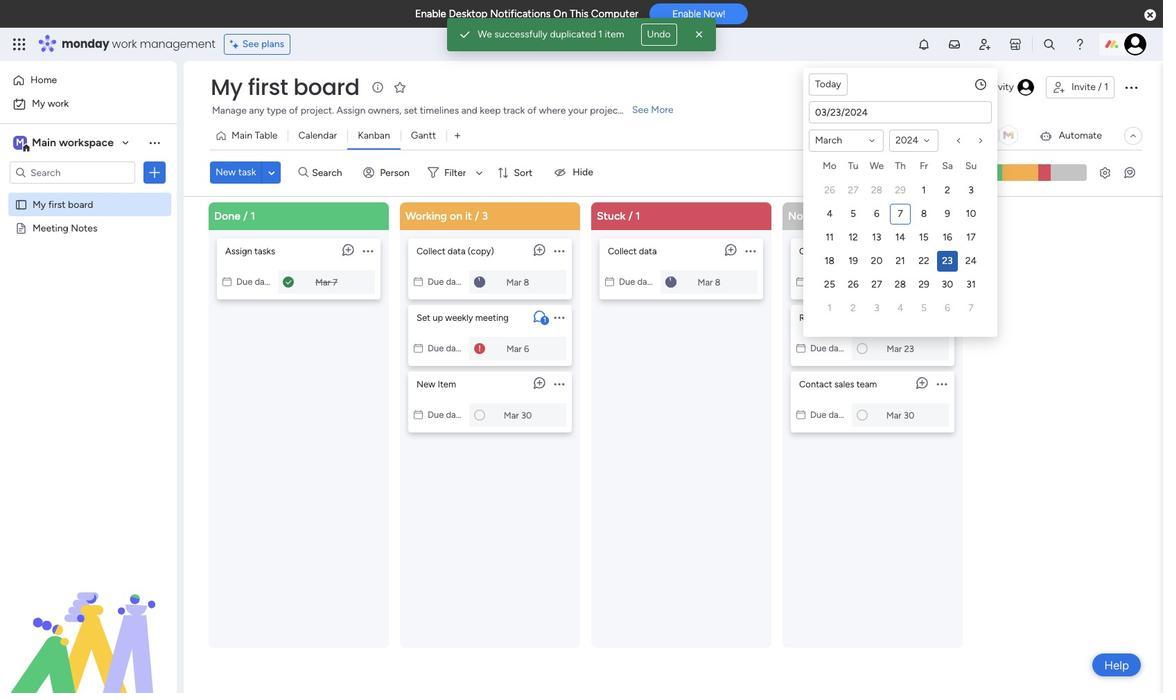 Task type: locate. For each thing, give the bounding box(es) containing it.
0 horizontal spatial 26
[[825, 185, 836, 196]]

main for main table
[[232, 130, 252, 141]]

2 of from the left
[[528, 105, 537, 117]]

28 button down 21 button
[[891, 275, 911, 295]]

0 vertical spatial 7
[[898, 208, 904, 220]]

2 horizontal spatial 8
[[922, 208, 928, 220]]

my first board up meeting notes
[[33, 198, 93, 210]]

new inside new task button
[[216, 167, 236, 178]]

assign tasks
[[225, 246, 275, 256]]

see inside see more "link"
[[633, 104, 649, 116]]

see for see plans
[[243, 38, 259, 50]]

2 for right 2 button
[[945, 185, 951, 196]]

date for create poster
[[829, 276, 847, 287]]

0 horizontal spatial see
[[243, 38, 259, 50]]

0 vertical spatial 6 button
[[867, 204, 888, 225]]

v2 calendar view small outline image left the 25
[[797, 276, 806, 287]]

30 down 23 button
[[942, 279, 954, 291]]

assign left tasks on the left
[[225, 246, 252, 256]]

0 horizontal spatial 29 button
[[891, 180, 911, 201]]

due date down assign tasks
[[237, 276, 273, 287]]

meeting
[[476, 312, 509, 323]]

1 horizontal spatial collect
[[608, 246, 637, 256]]

1 vertical spatial 26 button
[[843, 275, 864, 295]]

3
[[969, 185, 974, 196], [482, 209, 488, 222], [858, 209, 864, 222], [875, 302, 880, 314]]

work right monday
[[112, 36, 137, 52]]

v2 calendar view small outline image down research
[[797, 343, 806, 353]]

7 up 14
[[898, 208, 904, 220]]

16
[[943, 232, 953, 243]]

2 down saturday element
[[945, 185, 951, 196]]

due down up
[[428, 343, 444, 353]]

see plans button
[[224, 34, 291, 55]]

work inside option
[[48, 98, 69, 110]]

work down home
[[48, 98, 69, 110]]

7 button
[[891, 204, 911, 225], [961, 298, 982, 319]]

/ up 12
[[851, 209, 855, 222]]

invite / 1 button
[[1047, 76, 1115, 98]]

1 public board image from the top
[[15, 198, 28, 211]]

1 collect from the left
[[417, 246, 446, 256]]

notes
[[71, 222, 97, 234]]

workspace image
[[13, 135, 27, 151]]

28 button down wednesday element
[[867, 180, 888, 201]]

arrow down image
[[471, 165, 488, 181]]

1 horizontal spatial first
[[248, 71, 288, 103]]

0 horizontal spatial new
[[216, 167, 236, 178]]

1 vertical spatial 4
[[898, 302, 904, 314]]

board up notes
[[68, 198, 93, 210]]

2 mar 30 from the left
[[887, 410, 915, 420]]

28 down 21 button
[[895, 279, 907, 291]]

0 horizontal spatial 3 button
[[867, 298, 888, 319]]

my work link
[[8, 93, 169, 115]]

1 horizontal spatial my first board
[[211, 71, 360, 103]]

integrate button
[[895, 121, 1029, 151]]

due down contact
[[811, 410, 827, 420]]

mar for collect data (copy)
[[507, 277, 522, 287]]

27 button
[[843, 180, 864, 201], [867, 275, 888, 295]]

stuck / 1
[[597, 209, 641, 222]]

1 vertical spatial my first board
[[33, 198, 93, 210]]

see
[[243, 38, 259, 50], [633, 104, 649, 116]]

1 horizontal spatial 8
[[716, 277, 721, 287]]

0 vertical spatial 27
[[849, 185, 859, 196]]

calendar
[[299, 130, 337, 141]]

select product image
[[12, 37, 26, 51]]

1 vertical spatial 29 button
[[914, 275, 935, 295]]

new for new item
[[417, 379, 436, 389]]

27 button down 20 button
[[867, 275, 888, 295]]

26 down 19 'button'
[[848, 279, 859, 291]]

4 button up 11
[[820, 204, 841, 225]]

/ right stuck
[[629, 209, 633, 222]]

new item
[[417, 379, 456, 389]]

monday element
[[818, 158, 842, 179]]

see inside see plans button
[[243, 38, 259, 50]]

1 horizontal spatial 27 button
[[867, 275, 888, 295]]

v2 calendar view small outline image
[[223, 276, 232, 287], [414, 276, 423, 287], [414, 410, 423, 420], [797, 410, 806, 420]]

17 button
[[961, 228, 982, 248]]

due up up
[[428, 276, 444, 287]]

/ right it
[[475, 209, 480, 222]]

1 vertical spatial we
[[870, 160, 885, 172]]

notifications image
[[918, 37, 932, 51]]

my up meeting
[[33, 198, 46, 210]]

1 horizontal spatial mar 30
[[887, 410, 915, 420]]

23
[[943, 255, 954, 267], [905, 343, 915, 354]]

8
[[922, 208, 928, 220], [524, 277, 530, 287], [716, 277, 721, 287]]

2 mar 8 from the left
[[698, 277, 721, 287]]

list box containing my first board
[[0, 190, 177, 427]]

1 horizontal spatial 4
[[898, 302, 904, 314]]

main inside workspace selection element
[[32, 136, 56, 149]]

1 vertical spatial see
[[633, 104, 649, 116]]

up
[[433, 312, 443, 323]]

main table button
[[210, 125, 288, 147]]

1 right invite
[[1105, 81, 1109, 93]]

0 horizontal spatial 29
[[896, 185, 906, 196]]

row group containing 26
[[818, 179, 984, 320]]

new for new task
[[216, 167, 236, 178]]

enable
[[415, 8, 447, 20], [673, 8, 702, 20]]

main
[[232, 130, 252, 141], [32, 136, 56, 149]]

10
[[967, 208, 977, 220]]

26 button
[[820, 180, 841, 201], [843, 275, 864, 295]]

1 vertical spatial 28
[[895, 279, 907, 291]]

2024
[[896, 135, 919, 146]]

1 horizontal spatial 7
[[898, 208, 904, 220]]

26 button down monday element
[[820, 180, 841, 201]]

28 down wednesday element
[[872, 185, 883, 196]]

now!
[[704, 8, 726, 20]]

public board image down workspace image
[[15, 198, 28, 211]]

date for collect data (copy)
[[446, 276, 465, 287]]

3 button
[[961, 180, 982, 201], [867, 298, 888, 319]]

mar 8 for collect data
[[698, 277, 721, 287]]

due date for contact sales team
[[811, 410, 847, 420]]

/ right done
[[244, 209, 248, 222]]

date down the research proposal
[[829, 343, 847, 353]]

see left plans in the left of the page
[[243, 38, 259, 50]]

m
[[16, 137, 24, 148]]

/ inside button
[[1099, 81, 1103, 93]]

1 horizontal spatial main
[[232, 130, 252, 141]]

mar 23
[[887, 343, 915, 354]]

30
[[942, 279, 954, 291], [522, 410, 532, 420], [904, 410, 915, 420]]

alert
[[448, 18, 716, 51]]

6
[[875, 208, 880, 220], [945, 302, 951, 314], [524, 343, 529, 354]]

8 for collect data (copy)
[[524, 277, 530, 287]]

on
[[450, 209, 463, 222]]

v2 search image
[[299, 165, 309, 181]]

0 horizontal spatial of
[[289, 105, 298, 117]]

we inside alert
[[478, 28, 492, 40]]

27
[[849, 185, 859, 196], [872, 279, 883, 291]]

27 button down "tuesday" element
[[843, 180, 864, 201]]

1 vertical spatial public board image
[[15, 221, 28, 234]]

first up meeting
[[48, 198, 66, 210]]

1 horizontal spatial 5 button
[[914, 298, 935, 319]]

enable for enable desktop notifications on this computer
[[415, 8, 447, 20]]

8 inside button
[[922, 208, 928, 220]]

set
[[404, 105, 418, 117]]

2 button down saturday element
[[938, 180, 959, 201]]

lottie animation image
[[0, 554, 177, 694]]

1 horizontal spatial mar 8
[[698, 277, 721, 287]]

home option
[[8, 69, 169, 92]]

fr
[[920, 160, 929, 172]]

0 vertical spatial public board image
[[15, 198, 28, 211]]

computer
[[592, 8, 639, 20]]

mar 8
[[507, 277, 530, 287], [698, 277, 721, 287]]

set
[[417, 312, 431, 323]]

18
[[825, 255, 835, 267]]

set up weekly meeting
[[417, 312, 509, 323]]

due date for collect data
[[619, 276, 656, 287]]

0 horizontal spatial 4 button
[[820, 204, 841, 225]]

15 button
[[914, 228, 935, 248]]

due date for new item
[[428, 410, 465, 420]]

see for see more
[[633, 104, 649, 116]]

date down item
[[446, 410, 465, 420]]

done
[[214, 209, 241, 222]]

2 button right research
[[843, 298, 864, 319]]

6 down the 30 'button'
[[945, 302, 951, 314]]

due date down 18 button
[[811, 276, 847, 287]]

26 button right 25 button
[[843, 275, 864, 295]]

0 vertical spatial 27 button
[[843, 180, 864, 201]]

sales
[[835, 379, 855, 389]]

1 horizontal spatial 29
[[919, 279, 930, 291]]

1 horizontal spatial 2
[[945, 185, 951, 196]]

grid containing mo
[[818, 158, 984, 320]]

18 button
[[820, 251, 841, 272]]

29 for the rightmost 29 button
[[919, 279, 930, 291]]

create
[[800, 246, 827, 256]]

plans
[[262, 38, 284, 50]]

assign right project.
[[337, 105, 366, 117]]

1 vertical spatial new
[[417, 379, 436, 389]]

1 horizontal spatial work
[[112, 36, 137, 52]]

30 button
[[938, 275, 959, 295]]

mar for new item
[[504, 410, 519, 420]]

0 horizontal spatial 4
[[827, 208, 833, 220]]

timelines
[[420, 105, 459, 117]]

v2 calendar view small outline image for collect data (copy)
[[414, 276, 423, 287]]

0 horizontal spatial 8
[[524, 277, 530, 287]]

data
[[448, 246, 466, 256], [639, 246, 657, 256]]

0 horizontal spatial 27 button
[[843, 180, 864, 201]]

sort button
[[492, 162, 541, 184]]

3 down sunday element
[[969, 185, 974, 196]]

1 horizontal spatial 28
[[895, 279, 907, 291]]

1 horizontal spatial 3 button
[[961, 180, 982, 201]]

1 horizontal spatial 2 button
[[938, 180, 959, 201]]

0 horizontal spatial data
[[448, 246, 466, 256]]

1 horizontal spatial 26
[[848, 279, 859, 291]]

0 vertical spatial work
[[112, 36, 137, 52]]

proposal
[[839, 312, 874, 323]]

we inside grid
[[870, 160, 885, 172]]

enable inside button
[[673, 8, 702, 20]]

20
[[872, 255, 883, 267]]

date
[[255, 276, 273, 287], [446, 276, 465, 287], [638, 276, 656, 287], [829, 276, 847, 287], [446, 343, 465, 353], [829, 343, 847, 353], [446, 410, 465, 420], [829, 410, 847, 420]]

1 vertical spatial 27
[[872, 279, 883, 291]]

v2 calendar view small outline image for contact sales team
[[797, 410, 806, 420]]

option
[[0, 192, 177, 195]]

options image for collect data
[[746, 238, 756, 263]]

0 horizontal spatial 28 button
[[867, 180, 888, 201]]

duplicated
[[550, 28, 596, 40]]

/ for done
[[244, 209, 248, 222]]

0 vertical spatial we
[[478, 28, 492, 40]]

friday element
[[913, 158, 936, 179]]

1 data from the left
[[448, 246, 466, 256]]

7 button up 14
[[891, 204, 911, 225]]

options image for contact sales team
[[937, 371, 948, 397]]

see left the more
[[633, 104, 649, 116]]

help image
[[1074, 37, 1088, 51]]

23 inside button
[[943, 255, 954, 267]]

enable now!
[[673, 8, 726, 20]]

first up type
[[248, 71, 288, 103]]

14 button
[[891, 228, 911, 248]]

main left the table
[[232, 130, 252, 141]]

and
[[462, 105, 478, 117]]

0 horizontal spatial 23
[[905, 343, 915, 354]]

4 up mar 23
[[898, 302, 904, 314]]

5 down the 22 button
[[922, 302, 927, 314]]

row group containing done
[[206, 202, 972, 694]]

6 button up 13
[[867, 204, 888, 225]]

due date for collect data (copy)
[[428, 276, 465, 287]]

1 right done
[[251, 209, 255, 222]]

team
[[857, 379, 878, 389]]

sunday element
[[960, 158, 984, 179]]

0 horizontal spatial 6 button
[[867, 204, 888, 225]]

my first board up type
[[211, 71, 360, 103]]

enable up close image
[[673, 8, 702, 20]]

28 button
[[867, 180, 888, 201], [891, 275, 911, 295]]

we right tu in the right top of the page
[[870, 160, 885, 172]]

mar 8 for collect data (copy)
[[507, 277, 530, 287]]

we for we
[[870, 160, 885, 172]]

/ right invite
[[1099, 81, 1103, 93]]

search everything image
[[1043, 37, 1057, 51]]

due date down up
[[428, 343, 465, 353]]

12
[[849, 232, 859, 243]]

grid
[[818, 158, 984, 320]]

due down 18 button
[[811, 276, 827, 287]]

2
[[945, 185, 951, 196], [851, 302, 857, 314]]

7 down 31 button
[[969, 302, 974, 314]]

0 horizontal spatial 5
[[851, 208, 857, 220]]

1 horizontal spatial board
[[294, 71, 360, 103]]

0 horizontal spatial 26 button
[[820, 180, 841, 201]]

2 horizontal spatial list box
[[791, 233, 955, 432]]

mar 30 for contact sales team
[[887, 410, 915, 420]]

due date down collect data
[[619, 276, 656, 287]]

1 horizontal spatial new
[[417, 379, 436, 389]]

options image
[[363, 238, 374, 263], [555, 238, 565, 263], [555, 305, 565, 330]]

17
[[967, 232, 976, 243]]

meeting
[[33, 222, 68, 234]]

0 horizontal spatial 2 button
[[843, 298, 864, 319]]

6 up 13
[[875, 208, 880, 220]]

main inside button
[[232, 130, 252, 141]]

2 collect from the left
[[608, 246, 637, 256]]

invite
[[1072, 81, 1097, 93]]

tuesday element
[[842, 158, 866, 179]]

5 up 12
[[851, 208, 857, 220]]

29 down the 22 button
[[919, 279, 930, 291]]

30 down mar 6
[[522, 410, 532, 420]]

workspace selection element
[[13, 135, 116, 153]]

0 horizontal spatial we
[[478, 28, 492, 40]]

27 down "tuesday" element
[[849, 185, 859, 196]]

v2 calendar view small outline image down assign tasks
[[223, 276, 232, 287]]

row group
[[818, 179, 984, 320], [206, 202, 972, 694]]

0 vertical spatial 28
[[872, 185, 883, 196]]

my up manage
[[211, 71, 243, 103]]

list box
[[0, 190, 177, 427], [409, 233, 572, 432], [791, 233, 955, 432]]

5 button up 12
[[843, 204, 864, 225]]

kanban
[[358, 130, 390, 141]]

mar 30 down mar 6
[[504, 410, 532, 420]]

/ for stuck
[[629, 209, 633, 222]]

working on it / 3
[[406, 209, 488, 222]]

due for assign tasks
[[237, 276, 253, 287]]

1 vertical spatial 6
[[945, 302, 951, 314]]

27 down 20 button
[[872, 279, 883, 291]]

due date down item
[[428, 410, 465, 420]]

2 public board image from the top
[[15, 221, 28, 234]]

desktop
[[449, 8, 488, 20]]

1 horizontal spatial 4 button
[[891, 298, 911, 319]]

1 vertical spatial first
[[48, 198, 66, 210]]

board up project.
[[294, 71, 360, 103]]

25
[[825, 279, 836, 291]]

1 button down 25 button
[[820, 298, 841, 319]]

1 mar 30 from the left
[[504, 410, 532, 420]]

26 for left the '26' button
[[825, 185, 836, 196]]

2 button
[[938, 180, 959, 201], [843, 298, 864, 319]]

1 horizontal spatial 28 button
[[891, 275, 911, 295]]

1 button down friday element
[[914, 180, 935, 201]]

1
[[599, 28, 603, 40], [1105, 81, 1109, 93], [923, 185, 927, 196], [251, 209, 255, 222], [636, 209, 641, 222], [828, 302, 832, 314], [544, 316, 547, 324]]

date left v2 done deadline icon
[[255, 276, 273, 287]]

enable left desktop
[[415, 8, 447, 20]]

new task button
[[210, 162, 262, 184]]

0 vertical spatial 26
[[825, 185, 836, 196]]

0 vertical spatial new
[[216, 167, 236, 178]]

/ for invite
[[1099, 81, 1103, 93]]

6 right v2 overdue deadline icon
[[524, 343, 529, 354]]

1 vertical spatial 1 button
[[820, 298, 841, 319]]

collect for collect data (copy)
[[417, 246, 446, 256]]

thursday element
[[889, 158, 913, 179]]

of right track
[[528, 105, 537, 117]]

0 vertical spatial first
[[248, 71, 288, 103]]

date down 18 button
[[829, 276, 847, 287]]

1 horizontal spatial 23
[[943, 255, 954, 267]]

0 vertical spatial 26 button
[[820, 180, 841, 201]]

due date down contact sales team
[[811, 410, 847, 420]]

due date for assign tasks
[[237, 276, 273, 287]]

0 horizontal spatial 30
[[522, 410, 532, 420]]

3 button down sunday element
[[961, 180, 982, 201]]

collect down "working"
[[417, 246, 446, 256]]

data down the stuck / 1
[[639, 246, 657, 256]]

task
[[238, 167, 256, 178]]

date down contact sales team
[[829, 410, 847, 420]]

2 vertical spatial 6
[[524, 343, 529, 354]]

29 button down the 22 button
[[914, 275, 935, 295]]

Date field
[[810, 102, 992, 123]]

0 vertical spatial 29
[[896, 185, 906, 196]]

date left v2 overdue deadline icon
[[446, 343, 465, 353]]

date down collect data (copy)
[[446, 276, 465, 287]]

0 vertical spatial 1 button
[[914, 180, 935, 201]]

22
[[919, 255, 930, 267]]

my
[[211, 71, 243, 103], [32, 98, 45, 110], [33, 198, 46, 210]]

1 vertical spatial work
[[48, 98, 69, 110]]

due for new item
[[428, 410, 444, 420]]

1 horizontal spatial 1 button
[[914, 180, 935, 201]]

1 horizontal spatial list box
[[409, 233, 572, 432]]

mar 30 down mar 23
[[887, 410, 915, 420]]

2 data from the left
[[639, 246, 657, 256]]

options image
[[1124, 79, 1140, 96], [148, 166, 162, 180], [746, 238, 756, 263], [555, 371, 565, 397], [937, 371, 948, 397]]

0 horizontal spatial 7
[[333, 277, 338, 287]]

date for assign tasks
[[255, 276, 273, 287]]

30 down mar 23
[[904, 410, 915, 420]]

1 horizontal spatial we
[[870, 160, 885, 172]]

public board image
[[15, 198, 28, 211], [15, 221, 28, 234]]

v2 calendar view small outline image down new item
[[414, 410, 423, 420]]

v2 calendar view small outline image up set
[[414, 276, 423, 287]]

date for set up weekly meeting
[[446, 343, 465, 353]]

0 vertical spatial 2 button
[[938, 180, 959, 201]]

new left item
[[417, 379, 436, 389]]

1 vertical spatial 26
[[848, 279, 859, 291]]

0 vertical spatial board
[[294, 71, 360, 103]]

due for collect data (copy)
[[428, 276, 444, 287]]

1 horizontal spatial 26 button
[[843, 275, 864, 295]]

monday
[[62, 36, 109, 52]]

5 button
[[843, 204, 864, 225], [914, 298, 935, 319]]

1 down friday element
[[923, 185, 927, 196]]

options image for 8
[[555, 238, 565, 263]]

done / 1
[[214, 209, 255, 222]]

0 horizontal spatial list box
[[0, 190, 177, 427]]

mar for collect data
[[698, 277, 713, 287]]

due for collect data
[[619, 276, 636, 287]]

4 up 11
[[827, 208, 833, 220]]

1 horizontal spatial 30
[[904, 410, 915, 420]]

not
[[789, 209, 808, 222]]

home
[[31, 74, 57, 86]]

new inside list box
[[417, 379, 436, 389]]

options image for 6
[[555, 305, 565, 330]]

public board image for my first board
[[15, 198, 28, 211]]

2 right research
[[851, 302, 857, 314]]

collect for collect data
[[608, 246, 637, 256]]

0 horizontal spatial 6
[[524, 343, 529, 354]]

due down collect data
[[619, 276, 636, 287]]

2 horizontal spatial 30
[[942, 279, 954, 291]]

close image
[[693, 28, 707, 42]]

due date
[[237, 276, 273, 287], [428, 276, 465, 287], [619, 276, 656, 287], [811, 276, 847, 287], [428, 343, 465, 353], [811, 343, 847, 353], [428, 410, 465, 420], [811, 410, 847, 420]]

1 mar 8 from the left
[[507, 277, 530, 287]]

1 vertical spatial 23
[[905, 343, 915, 354]]

v2 calendar view small outline image
[[606, 276, 615, 287], [797, 276, 806, 287], [414, 343, 423, 353], [797, 343, 806, 353]]



Task type: describe. For each thing, give the bounding box(es) containing it.
create poster
[[800, 246, 855, 256]]

on
[[554, 8, 568, 20]]

14
[[896, 232, 906, 243]]

not started / 3
[[789, 209, 864, 222]]

see more link
[[631, 103, 675, 117]]

0 vertical spatial 4
[[827, 208, 833, 220]]

saturday element
[[936, 158, 960, 179]]

1 vertical spatial 6 button
[[938, 298, 959, 319]]

0 vertical spatial 4 button
[[820, 204, 841, 225]]

date for contact sales team
[[829, 410, 847, 420]]

type
[[267, 105, 287, 117]]

due for create poster
[[811, 276, 827, 287]]

2 horizontal spatial 6
[[945, 302, 951, 314]]

20 button
[[867, 251, 888, 272]]

kendall parks image
[[1125, 33, 1147, 55]]

2024 button
[[890, 130, 939, 152]]

1 down 25 button
[[828, 302, 832, 314]]

main table
[[232, 130, 278, 141]]

6 inside list box
[[524, 343, 529, 354]]

v2 done deadline image
[[283, 275, 294, 289]]

next image
[[976, 135, 987, 146]]

0 vertical spatial 28 button
[[867, 180, 888, 201]]

enable now! button
[[650, 4, 749, 24]]

due date for create poster
[[811, 276, 847, 287]]

more
[[652, 104, 674, 116]]

0 vertical spatial 5
[[851, 208, 857, 220]]

mar 6
[[507, 343, 529, 354]]

options image for new item
[[555, 371, 565, 397]]

sort
[[514, 167, 533, 179]]

23 button
[[938, 251, 959, 272]]

v2 overdue deadline image
[[474, 342, 486, 355]]

8 for collect data
[[716, 277, 721, 287]]

0 horizontal spatial 27
[[849, 185, 859, 196]]

stands.
[[624, 105, 655, 117]]

due for research proposal
[[811, 343, 827, 353]]

19 button
[[843, 251, 864, 272]]

weekly
[[446, 312, 473, 323]]

0 vertical spatial 5 button
[[843, 204, 864, 225]]

1 of from the left
[[289, 105, 298, 117]]

undo
[[648, 28, 671, 40]]

list box containing collect data (copy)
[[409, 233, 572, 432]]

person
[[380, 167, 410, 179]]

1 vertical spatial assign
[[225, 246, 252, 256]]

my inside option
[[32, 98, 45, 110]]

v2 calendar view small outline image for collect data
[[606, 276, 615, 287]]

list box containing create poster
[[791, 233, 955, 432]]

add view image
[[455, 131, 461, 141]]

1 vertical spatial 28 button
[[891, 275, 911, 295]]

Search field
[[309, 163, 350, 183]]

stuck
[[597, 209, 626, 222]]

collapse board header image
[[1129, 130, 1140, 141]]

monday marketplace image
[[1009, 37, 1023, 51]]

owners,
[[368, 105, 402, 117]]

lottie animation element
[[0, 554, 177, 694]]

filter
[[445, 167, 466, 179]]

show board description image
[[369, 80, 386, 94]]

data for collect data
[[639, 246, 657, 256]]

invite / 1
[[1072, 81, 1109, 93]]

mar for research proposal
[[887, 343, 903, 354]]

v2 calendar view small outline image for create poster
[[797, 276, 806, 287]]

1 right stuck
[[636, 209, 641, 222]]

3 right proposal
[[875, 302, 880, 314]]

2 for the bottommost 2 button
[[851, 302, 857, 314]]

1 vertical spatial 5 button
[[914, 298, 935, 319]]

1 horizontal spatial 29 button
[[914, 275, 935, 295]]

date for research proposal
[[829, 343, 847, 353]]

mar for contact sales team
[[887, 410, 902, 420]]

integrate
[[918, 130, 958, 141]]

30 inside 'button'
[[942, 279, 954, 291]]

mar for assign tasks
[[316, 277, 331, 287]]

work for monday
[[112, 36, 137, 52]]

today
[[816, 78, 842, 90]]

v2 calendar view small outline image for research proposal
[[797, 343, 806, 353]]

research proposal
[[800, 312, 874, 323]]

v2 calendar view small outline image for new item
[[414, 410, 423, 420]]

new task
[[216, 167, 256, 178]]

we successfully duplicated 1 item
[[478, 28, 625, 40]]

1 inside button
[[1105, 81, 1109, 93]]

automate
[[1059, 130, 1103, 141]]

options image for 7
[[363, 238, 374, 263]]

person button
[[358, 162, 418, 184]]

we for we successfully duplicated 1 item
[[478, 28, 492, 40]]

gantt
[[411, 130, 436, 141]]

1 vertical spatial 5
[[922, 302, 927, 314]]

9 button
[[938, 204, 959, 225]]

3 right it
[[482, 209, 488, 222]]

management
[[140, 36, 216, 52]]

My first board field
[[207, 71, 363, 103]]

meeting notes
[[33, 222, 97, 234]]

9
[[945, 208, 951, 220]]

3 up 12
[[858, 209, 864, 222]]

13
[[873, 232, 882, 243]]

filter button
[[422, 162, 488, 184]]

25 button
[[820, 275, 841, 295]]

dapulse close image
[[1145, 8, 1157, 22]]

19
[[849, 255, 859, 267]]

date for collect data
[[638, 276, 656, 287]]

1 left the item
[[599, 28, 603, 40]]

8 button
[[914, 204, 935, 225]]

23 inside list box
[[905, 343, 915, 354]]

public board image for meeting notes
[[15, 221, 28, 234]]

wednesday element
[[866, 158, 889, 179]]

help
[[1105, 659, 1130, 672]]

data for collect data (copy)
[[448, 246, 466, 256]]

0 horizontal spatial first
[[48, 198, 66, 210]]

update feed image
[[948, 37, 962, 51]]

your
[[569, 105, 588, 117]]

1 horizontal spatial 7 button
[[961, 298, 982, 319]]

see plans
[[243, 38, 284, 50]]

v2 calendar view small outline image for set up weekly meeting
[[414, 343, 423, 353]]

11
[[826, 232, 834, 243]]

0 vertical spatial 7 button
[[891, 204, 911, 225]]

1 vertical spatial 4 button
[[891, 298, 911, 319]]

main for main workspace
[[32, 136, 56, 149]]

my work option
[[8, 93, 169, 115]]

previous image
[[954, 135, 965, 146]]

26 for the rightmost the '26' button
[[848, 279, 859, 291]]

due for contact sales team
[[811, 410, 827, 420]]

12 button
[[843, 228, 864, 248]]

th
[[896, 160, 906, 172]]

mar for set up weekly meeting
[[507, 343, 522, 354]]

automate button
[[1034, 125, 1108, 147]]

notifications
[[490, 8, 551, 20]]

due date for research proposal
[[811, 343, 847, 353]]

1 horizontal spatial 6
[[875, 208, 880, 220]]

hide button
[[545, 162, 602, 184]]

(copy)
[[468, 246, 494, 256]]

due date for set up weekly meeting
[[428, 343, 465, 353]]

started
[[811, 209, 848, 222]]

successfully
[[495, 28, 548, 40]]

work for my
[[48, 98, 69, 110]]

24 button
[[961, 251, 982, 272]]

research
[[800, 312, 837, 323]]

invite members image
[[979, 37, 993, 51]]

su
[[966, 160, 977, 172]]

1 horizontal spatial 27
[[872, 279, 883, 291]]

30 for research proposal
[[904, 410, 915, 420]]

kanban button
[[348, 125, 401, 147]]

march button
[[809, 130, 884, 152]]

11 button
[[820, 228, 841, 248]]

see more
[[633, 104, 674, 116]]

v2 calendar view small outline image for assign tasks
[[223, 276, 232, 287]]

due for set up weekly meeting
[[428, 343, 444, 353]]

24
[[966, 255, 977, 267]]

Search in workspace field
[[29, 165, 116, 181]]

enable desktop notifications on this computer
[[415, 8, 639, 20]]

date for new item
[[446, 410, 465, 420]]

30 for set up weekly meeting
[[522, 410, 532, 420]]

0 vertical spatial 3 button
[[961, 180, 982, 201]]

add to favorites image
[[393, 80, 407, 94]]

mo
[[823, 160, 837, 172]]

this
[[570, 8, 589, 20]]

1 vertical spatial 2 button
[[843, 298, 864, 319]]

gantt button
[[401, 125, 447, 147]]

manage
[[212, 105, 247, 117]]

add time image
[[975, 78, 988, 92]]

0 horizontal spatial my first board
[[33, 198, 93, 210]]

workspace options image
[[148, 136, 162, 150]]

2 vertical spatial 7
[[969, 302, 974, 314]]

board inside list box
[[68, 198, 93, 210]]

0 vertical spatial 29 button
[[891, 180, 911, 201]]

enable for enable now!
[[673, 8, 702, 20]]

alert containing we successfully duplicated 1 item
[[448, 18, 716, 51]]

0 vertical spatial my first board
[[211, 71, 360, 103]]

contact
[[800, 379, 833, 389]]

activity button
[[975, 76, 1041, 98]]

workspace
[[59, 136, 114, 149]]

any
[[249, 105, 265, 117]]

new task image
[[943, 209, 956, 223]]

1 right meeting
[[544, 316, 547, 324]]

29 for topmost 29 button
[[896, 185, 906, 196]]

mar 30 for new item
[[504, 410, 532, 420]]

1 horizontal spatial assign
[[337, 105, 366, 117]]

angle down image
[[269, 168, 275, 178]]

1 vertical spatial 7
[[333, 277, 338, 287]]

main workspace
[[32, 136, 114, 149]]

monday work management
[[62, 36, 216, 52]]

contact sales team
[[800, 379, 878, 389]]

item
[[605, 28, 625, 40]]



Task type: vqa. For each thing, say whether or not it's contained in the screenshot.
the leftmost 1 button
yes



